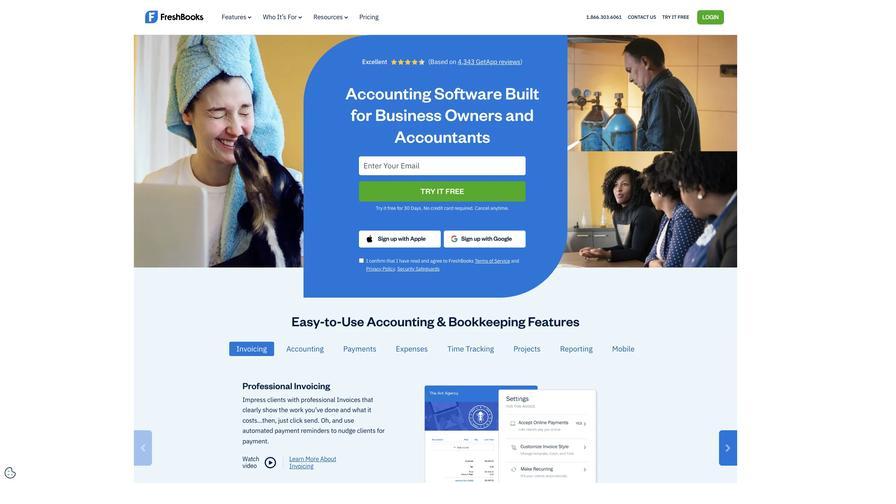 Task type: locate. For each thing, give the bounding box(es) containing it.
1 horizontal spatial for
[[377, 427, 385, 436]]

sign right "apple logo"
[[378, 235, 390, 243]]

reviews
[[499, 58, 521, 66]]

to left nudge
[[331, 427, 337, 436]]

0 horizontal spatial that
[[362, 396, 374, 405]]

1 up from the left
[[391, 235, 397, 243]]

with up the work in the bottom left of the page
[[288, 396, 300, 405]]

up up "terms"
[[474, 235, 481, 243]]

0 vertical spatial that
[[387, 258, 395, 264]]

that up what
[[362, 396, 374, 405]]

freshbooks logo image
[[145, 10, 204, 24]]

security safeguards link
[[398, 266, 440, 272]]

terms
[[475, 258, 489, 264]]

with left apple
[[399, 235, 409, 243]]

1 vertical spatial accounting
[[367, 313, 435, 330]]

have
[[400, 258, 410, 264]]

try left "it"
[[421, 186, 436, 196]]

4.5 stars image
[[391, 59, 425, 65]]

and right oh,
[[332, 417, 343, 425]]

try right us
[[663, 14, 672, 20]]

clients up show
[[268, 396, 286, 405]]

accounting up expenses
[[367, 313, 435, 330]]

cookie preferences image
[[5, 468, 16, 479]]

1 vertical spatial features
[[528, 313, 580, 330]]

send.
[[304, 417, 320, 425]]

free for try it free
[[446, 186, 465, 196]]

1 vertical spatial that
[[362, 396, 374, 405]]

free right "it"
[[446, 186, 465, 196]]

i
[[367, 258, 368, 264], [397, 258, 398, 264]]

with for professional
[[288, 396, 300, 405]]

easy-
[[292, 313, 325, 330]]

2 horizontal spatial try
[[663, 14, 672, 20]]

time
[[448, 344, 465, 354]]

payments link
[[336, 342, 384, 357]]

free inside button
[[446, 186, 465, 196]]

and up safeguards
[[421, 258, 429, 264]]

for for 30
[[397, 205, 403, 212]]

with inside 'link'
[[399, 235, 409, 243]]

who
[[263, 13, 276, 21]]

easy-to-use accounting & bookkeeping features
[[292, 313, 580, 330]]

1 horizontal spatial to
[[444, 258, 448, 264]]

0 vertical spatial clients
[[268, 396, 286, 405]]

sign right google logo
[[462, 235, 473, 243]]

accounting for accounting "link"
[[287, 344, 324, 354]]

2 vertical spatial for
[[377, 427, 385, 436]]

that inside impress clients with professional invoices that clearly show the work you've done and what it costs…then, just click send. oh, and use automated payment reminders to nudge clients for payment.
[[362, 396, 374, 405]]

1 horizontal spatial try
[[421, 186, 436, 196]]

2 sign from the left
[[462, 235, 473, 243]]

features left 'who'
[[222, 13, 247, 21]]

to inside impress clients with professional invoices that clearly show the work you've done and what it costs…then, just click send. oh, and use automated payment reminders to nudge clients for payment.
[[331, 427, 337, 436]]

mobile
[[613, 344, 635, 354]]

up for sign up with google
[[474, 235, 481, 243]]

payments
[[344, 344, 377, 354]]

0 horizontal spatial to
[[331, 427, 337, 436]]

google
[[494, 235, 512, 243]]

for for business
[[351, 104, 372, 125]]

cookie consent banner dialog
[[6, 391, 119, 478]]

4,343
[[458, 58, 475, 66]]

and inside accounting software built for business owners and accountants
[[506, 104, 534, 125]]

mobile link
[[606, 342, 642, 357]]

that
[[387, 258, 395, 264], [362, 396, 374, 405]]

oh,
[[321, 417, 331, 425]]

to inside i confirm that i have read and agree to freshbooks terms of service and privacy policy . security safeguards
[[444, 258, 448, 264]]

google logo image
[[451, 230, 459, 248]]

i left confirm
[[367, 258, 368, 264]]

and down built
[[506, 104, 534, 125]]

that up policy on the left bottom
[[387, 258, 395, 264]]

it right what
[[368, 407, 372, 415]]

for
[[288, 13, 297, 21]]

1 vertical spatial clients
[[357, 427, 376, 436]]

features
[[222, 13, 247, 21], [528, 313, 580, 330]]

professional invoicing
[[243, 380, 330, 392]]

free for try it free
[[678, 14, 690, 20]]

to
[[444, 258, 448, 264], [331, 427, 337, 436]]

impress clients with professional invoices that clearly show the work you've done and what it costs…then, just click send. oh, and use automated payment reminders to nudge clients for payment.
[[243, 396, 385, 446]]

sign up with apple
[[378, 235, 426, 243]]

1 vertical spatial free
[[446, 186, 465, 196]]

contact
[[628, 14, 650, 20]]

1 vertical spatial try
[[421, 186, 436, 196]]

read
[[411, 258, 420, 264]]

0 horizontal spatial free
[[446, 186, 465, 196]]

0 vertical spatial it
[[673, 14, 677, 20]]

1.866.303.6061 link
[[587, 14, 622, 20]]

1 horizontal spatial that
[[387, 258, 395, 264]]

watch video
[[243, 456, 259, 470]]

free left the login link
[[678, 14, 690, 20]]

accounting up business
[[346, 82, 431, 103]]

tracking
[[466, 344, 494, 354]]

you've
[[305, 407, 323, 415]]

0 vertical spatial to
[[444, 258, 448, 264]]

up
[[391, 235, 397, 243], [474, 235, 481, 243]]

payment.
[[243, 438, 269, 446]]

security
[[398, 266, 415, 272]]

None checkbox
[[359, 258, 364, 263]]

1 vertical spatial invoicing
[[294, 380, 330, 392]]

with left google
[[482, 235, 493, 243]]

accounting inside accounting software built for business owners and accountants
[[346, 82, 431, 103]]

1 horizontal spatial with
[[399, 235, 409, 243]]

0 horizontal spatial up
[[391, 235, 397, 243]]

for
[[351, 104, 372, 125], [397, 205, 403, 212], [377, 427, 385, 436]]

to right agree
[[444, 258, 448, 264]]

2 horizontal spatial with
[[482, 235, 493, 243]]

0 vertical spatial for
[[351, 104, 372, 125]]

it
[[437, 186, 445, 196]]

2 vertical spatial try
[[376, 205, 383, 212]]

1 sign from the left
[[378, 235, 390, 243]]

2 up from the left
[[474, 235, 481, 243]]

accounting down easy- on the left bottom
[[287, 344, 324, 354]]

1 horizontal spatial up
[[474, 235, 481, 243]]

cancel
[[475, 205, 490, 212]]

with for google
[[482, 235, 493, 243]]

clearly
[[243, 407, 261, 415]]

2 vertical spatial it
[[368, 407, 372, 415]]

accounting
[[346, 82, 431, 103], [367, 313, 435, 330], [287, 344, 324, 354]]

1 vertical spatial it
[[384, 205, 387, 212]]

clients right nudge
[[357, 427, 376, 436]]

anytime.
[[491, 205, 509, 212]]

0 horizontal spatial sign
[[378, 235, 390, 243]]

1 horizontal spatial it
[[384, 205, 387, 212]]

0 vertical spatial accounting
[[346, 82, 431, 103]]

accounting inside "link"
[[287, 344, 324, 354]]

2 horizontal spatial for
[[397, 205, 403, 212]]

sign
[[378, 235, 390, 243], [462, 235, 473, 243]]

0 horizontal spatial it
[[368, 407, 372, 415]]

0 horizontal spatial try
[[376, 205, 383, 212]]

pricing link
[[360, 13, 379, 21]]

payment
[[275, 427, 300, 436]]

2 horizontal spatial it
[[673, 14, 677, 20]]

2 vertical spatial accounting
[[287, 344, 324, 354]]

0 horizontal spatial i
[[367, 258, 368, 264]]

up right "apple logo"
[[391, 235, 397, 243]]

1 horizontal spatial free
[[678, 14, 690, 20]]

try left free on the top of the page
[[376, 205, 383, 212]]

try inside button
[[421, 186, 436, 196]]

it inside impress clients with professional invoices that clearly show the work you've done and what it costs…then, just click send. oh, and use automated payment reminders to nudge clients for payment.
[[368, 407, 372, 415]]

accountants
[[395, 126, 491, 147]]

projects link
[[507, 342, 548, 357]]

0 horizontal spatial clients
[[268, 396, 286, 405]]

features up "reporting"
[[528, 313, 580, 330]]

what
[[353, 407, 366, 415]]

pricing
[[360, 13, 379, 21]]

try it free for 30 days. no credit card required. cancel anytime.
[[376, 205, 509, 212]]

i left have
[[397, 258, 398, 264]]

software
[[435, 82, 503, 103]]

1 horizontal spatial sign
[[462, 235, 473, 243]]

sign inside 'link'
[[378, 235, 390, 243]]

with inside impress clients with professional invoices that clearly show the work you've done and what it costs…then, just click send. oh, and use automated payment reminders to nudge clients for payment.
[[288, 396, 300, 405]]

for inside accounting software built for business owners and accountants
[[351, 104, 372, 125]]

0 vertical spatial free
[[678, 14, 690, 20]]

up inside 'link'
[[391, 235, 397, 243]]

it right us
[[673, 14, 677, 20]]

1 horizontal spatial clients
[[357, 427, 376, 436]]

show
[[263, 407, 278, 415]]

of
[[490, 258, 494, 264]]

0 horizontal spatial for
[[351, 104, 372, 125]]

try
[[663, 14, 672, 20], [421, 186, 436, 196], [376, 205, 383, 212]]

privacy policy link
[[367, 266, 395, 272]]

0 vertical spatial features
[[222, 13, 247, 21]]

it left free on the top of the page
[[384, 205, 387, 212]]

1.866.303.6061
[[587, 14, 622, 20]]

0 horizontal spatial with
[[288, 396, 300, 405]]

0 vertical spatial try
[[663, 14, 672, 20]]

1 horizontal spatial i
[[397, 258, 398, 264]]

it for free
[[384, 205, 387, 212]]

0 horizontal spatial features
[[222, 13, 247, 21]]

0 vertical spatial invoicing
[[237, 344, 267, 354]]

2 vertical spatial invoicing
[[290, 463, 314, 471]]

sign for sign up with apple
[[378, 235, 390, 243]]

the
[[279, 407, 288, 415]]

)
[[521, 58, 523, 66]]

1 vertical spatial for
[[397, 205, 403, 212]]

days.
[[411, 205, 423, 212]]

1 vertical spatial to
[[331, 427, 337, 436]]



Task type: describe. For each thing, give the bounding box(es) containing it.
work
[[290, 407, 304, 415]]

confirm
[[369, 258, 386, 264]]

just
[[278, 417, 289, 425]]

try it free
[[663, 14, 690, 20]]

free
[[388, 205, 396, 212]]

try it free button
[[359, 181, 526, 202]]

who it's for
[[263, 13, 297, 21]]

about
[[321, 456, 337, 463]]

to-
[[325, 313, 342, 330]]

built
[[506, 82, 540, 103]]

owners
[[445, 104, 503, 125]]

and right service
[[512, 258, 520, 264]]

use
[[344, 417, 354, 425]]

done
[[325, 407, 339, 415]]

login
[[703, 13, 719, 20]]

2 i from the left
[[397, 258, 398, 264]]

with for apple
[[399, 235, 409, 243]]

for inside impress clients with professional invoices that clearly show the work you've done and what it costs…then, just click send. oh, and use automated payment reminders to nudge clients for payment.
[[377, 427, 385, 436]]

apple logo image
[[366, 235, 374, 243]]

accounting link
[[279, 342, 331, 357]]

accounting for accounting software built for business owners and accountants
[[346, 82, 431, 103]]

card
[[444, 205, 454, 212]]

.
[[395, 266, 397, 272]]

sign for sign up with google
[[462, 235, 473, 243]]

expenses link
[[389, 342, 435, 357]]

try for try it free
[[421, 186, 436, 196]]

1 i from the left
[[367, 258, 368, 264]]

who it's for link
[[263, 13, 302, 21]]

1 horizontal spatial features
[[528, 313, 580, 330]]

business
[[376, 104, 442, 125]]

contact us link
[[628, 12, 657, 22]]

use
[[342, 313, 364, 330]]

reporting
[[561, 344, 593, 354]]

up for sign up with apple
[[391, 235, 397, 243]]

resources link
[[314, 13, 348, 21]]

excellent
[[363, 58, 387, 65]]

sign up with apple link
[[359, 231, 441, 248]]

30
[[404, 205, 410, 212]]

try it free link
[[663, 12, 690, 22]]

impress
[[243, 396, 266, 405]]

expenses
[[396, 344, 428, 354]]

bookkeeping
[[449, 313, 526, 330]]

credit
[[431, 205, 443, 212]]

safeguards
[[416, 266, 440, 272]]

time tracking
[[448, 344, 494, 354]]

try for try it free
[[663, 14, 672, 20]]

us
[[651, 14, 657, 20]]

no
[[424, 205, 430, 212]]

sign up with google
[[462, 235, 512, 243]]

automated
[[243, 427, 273, 436]]

resources
[[314, 13, 343, 21]]

contact us
[[628, 14, 657, 20]]

click
[[290, 417, 303, 425]]

it for free
[[673, 14, 677, 20]]

login link
[[698, 10, 725, 24]]

and down invoices at the bottom left of page
[[341, 407, 351, 415]]

video
[[243, 463, 257, 470]]

costs…then,
[[243, 417, 277, 425]]

watch
[[243, 456, 259, 464]]

invoices
[[337, 396, 361, 405]]

i confirm that i have read and agree to freshbooks terms of service and privacy policy . security safeguards
[[367, 258, 520, 272]]

4,343 getapp reviews link
[[458, 58, 521, 66]]

invoicing inside learn more about invoicing
[[290, 463, 314, 471]]

time tracking link
[[441, 342, 502, 357]]

try it free
[[421, 186, 465, 196]]

features link
[[222, 13, 252, 21]]

agree
[[431, 258, 443, 264]]

learn more about invoicing link
[[284, 456, 352, 471]]

Enter Your Email email field
[[359, 157, 526, 175]]

apple
[[411, 235, 426, 243]]

reminders
[[301, 427, 330, 436]]

that inside i confirm that i have read and agree to freshbooks terms of service and privacy policy . security safeguards
[[387, 258, 395, 264]]

(based on 4,343 getapp reviews )
[[429, 58, 523, 66]]

try for try it free for 30 days. no credit card required. cancel anytime.
[[376, 205, 383, 212]]

&
[[437, 313, 446, 330]]

on
[[450, 58, 457, 66]]

professional
[[243, 380, 293, 392]]

required.
[[455, 205, 474, 212]]

accounting software built for business owners and accountants
[[346, 82, 540, 147]]

invoicing link
[[229, 342, 274, 357]]

freshbooks
[[449, 258, 474, 264]]

sign up with google link
[[444, 230, 526, 248]]

reporting link
[[554, 342, 600, 357]]

terms of service link
[[475, 258, 511, 264]]

projects
[[514, 344, 541, 354]]

service
[[495, 258, 511, 264]]

learn more about invoicing
[[290, 456, 337, 471]]

learn
[[290, 456, 304, 463]]

(based
[[429, 58, 448, 66]]



Task type: vqa. For each thing, say whether or not it's contained in the screenshot.
the leftmost online
no



